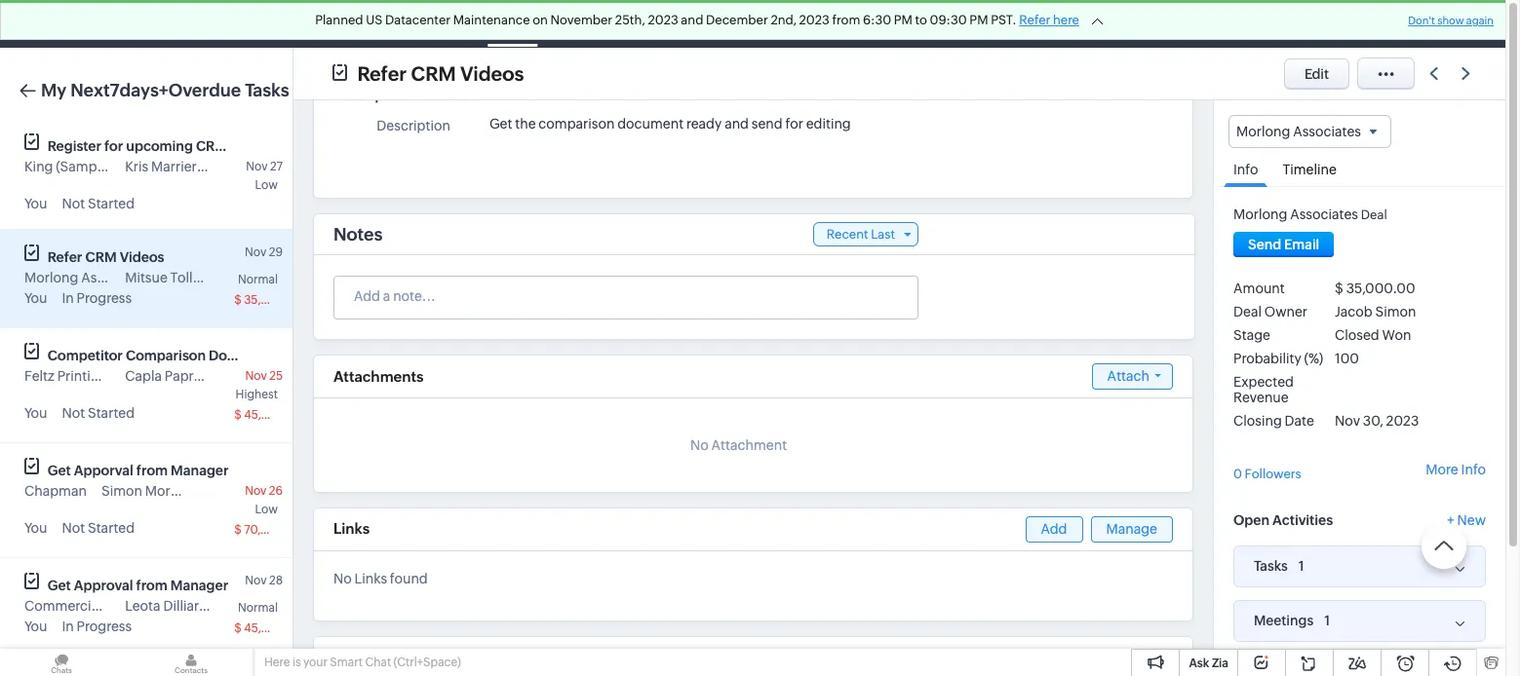 Task type: vqa. For each thing, say whether or not it's contained in the screenshot.
Outgoing Call Status
no



Task type: describe. For each thing, give the bounding box(es) containing it.
get approval from manager
[[48, 578, 228, 594]]

commercial press
[[24, 599, 138, 614]]

open activities
[[1234, 513, 1333, 528]]

capla paprocki (sample)
[[125, 369, 279, 384]]

show
[[1438, 15, 1464, 26]]

30,
[[1363, 414, 1384, 429]]

0 horizontal spatial simon
[[101, 484, 142, 499]]

found
[[390, 571, 428, 587]]

november
[[551, 13, 613, 27]]

info inside info link
[[1234, 162, 1258, 178]]

enterprise-
[[1045, 9, 1109, 23]]

crm up information
[[411, 62, 456, 84]]

$ 70,000.00
[[234, 524, 303, 537]]

is
[[292, 656, 301, 670]]

last
[[871, 227, 895, 242]]

get for get the comparison document ready and send for editing
[[489, 116, 512, 132]]

normal for leota dilliard (sample)
[[238, 602, 278, 615]]

don't show again
[[1408, 15, 1494, 26]]

owner
[[1265, 304, 1308, 320]]

nov left 30,
[[1335, 414, 1360, 429]]

2 vertical spatial morlong
[[24, 270, 78, 286]]

description information
[[333, 88, 489, 103]]

low for kris marrier (sample)
[[255, 178, 278, 192]]

25th,
[[615, 13, 645, 27]]

amount
[[1234, 281, 1285, 297]]

the
[[515, 116, 536, 132]]

notes
[[333, 224, 383, 245]]

projects
[[879, 16, 930, 32]]

register
[[48, 138, 101, 154]]

(sample) for refer crm videos
[[216, 270, 273, 286]]

setup element
[[1367, 0, 1406, 48]]

you for morlong associates
[[24, 291, 47, 306]]

signals element
[[1250, 0, 1287, 48]]

2 vertical spatial associates
[[81, 270, 149, 286]]

morlong associates deal
[[1234, 207, 1387, 223]]

marrier
[[151, 159, 197, 175]]

$ for capla paprocki (sample)
[[234, 409, 242, 422]]

0 horizontal spatial deal
[[1234, 304, 1262, 320]]

started for (sample)
[[88, 196, 135, 212]]

your
[[303, 656, 328, 670]]

commercial
[[24, 599, 102, 614]]

25
[[269, 370, 283, 383]]

upcoming
[[126, 138, 193, 154]]

chats image
[[0, 649, 123, 677]]

marketplace element
[[1327, 0, 1367, 47]]

1 horizontal spatial $ 35,000.00
[[1335, 281, 1416, 297]]

closing
[[1234, 414, 1282, 429]]

mitsue tollner (sample)
[[125, 270, 273, 286]]

maintenance
[[453, 13, 530, 27]]

create menu image
[[1162, 0, 1210, 47]]

previous record image
[[1430, 67, 1438, 80]]

$ for mitsue tollner (sample)
[[234, 294, 242, 307]]

activities
[[1273, 513, 1333, 528]]

1 vertical spatial associates
[[1290, 207, 1358, 223]]

(sample) for get apporval from manager
[[202, 484, 258, 499]]

nov inside competitor comparison document nov 25
[[245, 370, 267, 383]]

printing
[[57, 369, 107, 384]]

in for morlong
[[62, 291, 74, 306]]

description for description
[[377, 118, 450, 134]]

here is your smart chat (ctrl+space)
[[264, 656, 461, 670]]

services
[[794, 16, 848, 32]]

not started for (sample)
[[62, 196, 135, 212]]

nov 28
[[245, 574, 283, 588]]

open
[[1234, 513, 1270, 528]]

reports
[[713, 16, 763, 32]]

0 horizontal spatial morlong associates
[[24, 270, 149, 286]]

no for attachments
[[690, 438, 709, 453]]

send
[[752, 116, 783, 132]]

1 horizontal spatial meetings
[[1254, 614, 1314, 629]]

probability (%)
[[1234, 351, 1323, 367]]

manage
[[1106, 522, 1157, 537]]

next record image
[[1462, 67, 1474, 80]]

highest
[[236, 388, 278, 402]]

king
[[24, 159, 53, 175]]

tollner
[[170, 270, 214, 286]]

deals
[[429, 16, 464, 32]]

more info link
[[1426, 463, 1486, 478]]

my
[[41, 80, 66, 100]]

nov left 28
[[245, 574, 267, 588]]

dilliard
[[163, 599, 207, 614]]

expected revenue
[[1234, 375, 1294, 406]]

1 horizontal spatial refer
[[357, 62, 407, 84]]

trial
[[1109, 9, 1134, 23]]

closing date
[[1234, 414, 1314, 429]]

info link
[[1224, 148, 1268, 187]]

1 horizontal spatial info
[[1461, 463, 1486, 478]]

from for get apporval from manager nov 26
[[136, 463, 168, 479]]

1 vertical spatial tasks
[[245, 80, 289, 100]]

6:30
[[863, 13, 891, 27]]

Morlong Associates field
[[1229, 115, 1391, 148]]

recent last
[[827, 227, 895, 242]]

1 vertical spatial morlong
[[1234, 207, 1287, 223]]

0
[[1234, 467, 1242, 482]]

don't show again link
[[1408, 15, 1494, 26]]

(ctrl+space)
[[394, 656, 461, 670]]

$ 45,000.00 for leota dilliard (sample)
[[234, 622, 304, 636]]

timeline
[[1283, 162, 1337, 178]]

3 not from the top
[[62, 521, 85, 536]]

search element
[[1210, 0, 1250, 48]]

services link
[[778, 0, 863, 47]]

normal for mitsue tollner (sample)
[[238, 273, 278, 287]]

2 horizontal spatial 2023
[[1386, 414, 1419, 429]]

again
[[1466, 15, 1494, 26]]

1 horizontal spatial tasks
[[495, 16, 530, 32]]

feltz
[[24, 369, 54, 384]]

information
[[412, 88, 489, 103]]

(sample) for competitor comparison document
[[223, 369, 279, 384]]

deal inside morlong associates deal
[[1361, 208, 1387, 223]]

feltz printing service
[[24, 369, 157, 384]]

$ up jacob
[[1335, 281, 1344, 297]]

kris
[[125, 159, 148, 175]]

probability
[[1234, 351, 1302, 367]]

progress for associates
[[77, 291, 132, 306]]

1 for meetings
[[1325, 613, 1330, 629]]

add link
[[1025, 517, 1083, 543]]

datacenter
[[385, 13, 451, 27]]

leota
[[125, 599, 160, 614]]

0 horizontal spatial refer crm videos
[[48, 250, 164, 265]]

not for (sample)
[[62, 196, 85, 212]]

morasca
[[145, 484, 199, 499]]

closed
[[1335, 328, 1380, 343]]

add
[[1041, 522, 1067, 537]]

2nd,
[[771, 13, 797, 27]]

actions
[[410, 649, 463, 666]]

27
[[270, 160, 283, 174]]

webinars
[[230, 138, 291, 154]]

Add a note... field
[[334, 287, 917, 306]]

you for chapman
[[24, 521, 47, 536]]

projects link
[[863, 0, 946, 47]]

jacob
[[1335, 304, 1373, 320]]

0 vertical spatial videos
[[460, 62, 524, 84]]

3 not started from the top
[[62, 521, 135, 536]]

you for feltz printing service
[[24, 406, 47, 421]]

expected
[[1234, 375, 1294, 390]]

not started for printing
[[62, 406, 135, 421]]



Task type: locate. For each thing, give the bounding box(es) containing it.
0 horizontal spatial 2023
[[648, 13, 678, 27]]

calls
[[651, 16, 682, 32]]

2 not started from the top
[[62, 406, 135, 421]]

(sample) down nov 29
[[216, 270, 273, 286]]

progress for press
[[77, 619, 132, 635]]

edit button
[[1284, 58, 1350, 89]]

stage
[[1234, 328, 1271, 343]]

won
[[1382, 328, 1412, 343]]

associates down timeline
[[1290, 207, 1358, 223]]

1 vertical spatial in
[[62, 619, 74, 635]]

progress down the mitsue
[[77, 291, 132, 306]]

tasks down open activities at the bottom right of page
[[1254, 559, 1288, 575]]

0 followers
[[1234, 467, 1302, 482]]

$
[[1335, 281, 1344, 297], [234, 294, 242, 307], [234, 409, 242, 422], [234, 524, 242, 537], [234, 622, 242, 636]]

0 vertical spatial associates
[[1293, 124, 1361, 139]]

0 horizontal spatial info
[[1234, 162, 1258, 178]]

2 vertical spatial from
[[136, 578, 167, 594]]

description for description information
[[333, 88, 409, 103]]

35,000.00 down 29
[[244, 294, 303, 307]]

no left found
[[333, 571, 352, 587]]

here
[[1053, 13, 1079, 27]]

get inside get apporval from manager nov 26
[[48, 463, 71, 479]]

deals link
[[414, 0, 480, 47]]

1 for tasks
[[1299, 558, 1304, 574]]

1 45,000.00 from the top
[[244, 409, 304, 422]]

(%)
[[1304, 351, 1323, 367]]

manager for get apporval from manager nov 26
[[171, 463, 229, 479]]

2023 right 25th,
[[648, 13, 678, 27]]

2023
[[648, 13, 678, 27], [799, 13, 830, 27], [1386, 414, 1419, 429]]

links
[[333, 521, 370, 537], [355, 571, 387, 587]]

0 vertical spatial started
[[88, 196, 135, 212]]

0 vertical spatial morlong associates
[[1236, 124, 1361, 139]]

accounts
[[337, 16, 398, 32]]

1 vertical spatial manager
[[170, 578, 228, 594]]

in progress for associates
[[62, 291, 132, 306]]

morlong up info link
[[1236, 124, 1290, 139]]

0 vertical spatial meetings
[[561, 16, 620, 32]]

description down description information
[[377, 118, 450, 134]]

started for printing
[[88, 406, 135, 421]]

0 horizontal spatial 35,000.00
[[244, 294, 303, 307]]

signals image
[[1262, 16, 1275, 32]]

manage link
[[1091, 517, 1173, 543]]

$ 35,000.00 up jacob simon
[[1335, 281, 1416, 297]]

2 horizontal spatial refer
[[1019, 13, 1051, 27]]

1 vertical spatial progress
[[77, 619, 132, 635]]

1 vertical spatial morlong associates
[[24, 270, 149, 286]]

get for get apporval from manager nov 26
[[48, 463, 71, 479]]

$ for leota dilliard (sample)
[[234, 622, 242, 636]]

0 vertical spatial 1
[[1299, 558, 1304, 574]]

december
[[706, 13, 768, 27]]

1 vertical spatial refer crm videos
[[48, 250, 164, 265]]

pm left 'to'
[[894, 13, 913, 27]]

not down king (sample)
[[62, 196, 85, 212]]

not down the chapman
[[62, 521, 85, 536]]

0 vertical spatial in
[[62, 291, 74, 306]]

tasks left on
[[495, 16, 530, 32]]

simon down apporval
[[101, 484, 142, 499]]

my next7days+overdue tasks
[[41, 80, 289, 100]]

0 vertical spatial morlong
[[1236, 124, 1290, 139]]

2 progress from the top
[[77, 619, 132, 635]]

1 horizontal spatial refer crm videos
[[357, 62, 524, 84]]

1 vertical spatial in progress
[[62, 619, 132, 635]]

2023 right 30,
[[1386, 414, 1419, 429]]

not started down king (sample)
[[62, 196, 135, 212]]

planned us datacenter maintenance on november 25th, 2023 and december 2nd, 2023 from 6:30 pm to 09:30 pm pst. refer here
[[315, 13, 1079, 27]]

None button
[[1234, 232, 1334, 258]]

$ 35,000.00 down nov 29
[[234, 294, 303, 307]]

in down commercial
[[62, 619, 74, 635]]

nov inside register for upcoming crm webinars nov 27
[[246, 160, 268, 174]]

morlong
[[1236, 124, 1290, 139], [1234, 207, 1287, 223], [24, 270, 78, 286]]

meetings
[[561, 16, 620, 32], [1254, 614, 1314, 629]]

1 vertical spatial no
[[333, 571, 352, 587]]

paprocki
[[165, 369, 220, 384]]

on
[[533, 13, 548, 27]]

0 vertical spatial no
[[690, 438, 709, 453]]

links up no links found
[[333, 521, 370, 537]]

0 horizontal spatial meetings
[[561, 16, 620, 32]]

1 started from the top
[[88, 196, 135, 212]]

in progress
[[62, 291, 132, 306], [62, 619, 132, 635]]

(sample) left 26
[[202, 484, 258, 499]]

1 vertical spatial 45,000.00
[[244, 622, 304, 636]]

0 horizontal spatial no
[[333, 571, 352, 587]]

associates left tollner
[[81, 270, 149, 286]]

45,000.00 up here
[[244, 622, 304, 636]]

from left the 6:30
[[832, 13, 860, 27]]

1 progress from the top
[[77, 291, 132, 306]]

pm
[[894, 13, 913, 27], [970, 13, 988, 27]]

for right register
[[104, 138, 123, 154]]

1 horizontal spatial 2023
[[799, 13, 830, 27]]

2023 right the "2nd," at the right of the page
[[799, 13, 830, 27]]

2 $ 45,000.00 from the top
[[234, 622, 304, 636]]

refer right pst.
[[1019, 13, 1051, 27]]

2 low from the top
[[255, 503, 278, 517]]

morlong associates
[[1236, 124, 1361, 139], [24, 270, 149, 286]]

+
[[1447, 513, 1455, 528]]

(sample) down register
[[56, 159, 112, 175]]

0 horizontal spatial and
[[681, 13, 704, 27]]

from for get approval from manager
[[136, 578, 167, 594]]

0 vertical spatial get
[[489, 116, 512, 132]]

you down the chapman
[[24, 521, 47, 536]]

refer down king (sample)
[[48, 250, 82, 265]]

1 horizontal spatial pm
[[970, 13, 988, 27]]

low for simon morasca (sample)
[[255, 503, 278, 517]]

1 horizontal spatial for
[[785, 116, 803, 132]]

editing
[[806, 116, 851, 132]]

1 you from the top
[[24, 196, 47, 212]]

and left december
[[681, 13, 704, 27]]

0 horizontal spatial pm
[[894, 13, 913, 27]]

nov inside get apporval from manager nov 26
[[245, 485, 267, 498]]

started down feltz printing service
[[88, 406, 135, 421]]

1 horizontal spatial simon
[[1376, 304, 1416, 320]]

+ new
[[1447, 513, 1486, 528]]

refer here link
[[1019, 13, 1079, 27]]

(sample) down nov 28
[[210, 599, 266, 614]]

0 vertical spatial low
[[255, 178, 278, 192]]

2 started from the top
[[88, 406, 135, 421]]

next7days+overdue
[[70, 80, 241, 100]]

2 vertical spatial not started
[[62, 521, 135, 536]]

0 horizontal spatial refer
[[48, 250, 82, 265]]

contacts image
[[130, 649, 253, 677]]

2 vertical spatial tasks
[[1254, 559, 1288, 575]]

1 vertical spatial low
[[255, 503, 278, 517]]

$ down 'mitsue tollner (sample)'
[[234, 294, 242, 307]]

2 vertical spatial not
[[62, 521, 85, 536]]

not for printing
[[62, 406, 85, 421]]

1 vertical spatial links
[[355, 571, 387, 587]]

manager
[[171, 463, 229, 479], [170, 578, 228, 594]]

accounts link
[[322, 0, 414, 47]]

0 horizontal spatial tasks
[[245, 80, 289, 100]]

videos up the mitsue
[[120, 250, 164, 265]]

deal owner
[[1234, 304, 1308, 320]]

1 horizontal spatial morlong associates
[[1236, 124, 1361, 139]]

tasks
[[495, 16, 530, 32], [245, 80, 289, 100], [1254, 559, 1288, 575]]

2 not from the top
[[62, 406, 85, 421]]

1 vertical spatial meetings
[[1254, 614, 1314, 629]]

no for links
[[333, 571, 352, 587]]

ready
[[686, 116, 722, 132]]

1 vertical spatial started
[[88, 406, 135, 421]]

1 horizontal spatial deal
[[1361, 208, 1387, 223]]

09:30
[[930, 13, 967, 27]]

in progress down 'commercial press'
[[62, 619, 132, 635]]

$ 45,000.00 up here
[[234, 622, 304, 636]]

videos up information
[[460, 62, 524, 84]]

nov left 27
[[246, 160, 268, 174]]

1 vertical spatial info
[[1461, 463, 1486, 478]]

0 vertical spatial in progress
[[62, 291, 132, 306]]

comparison
[[539, 116, 615, 132]]

nov 29
[[245, 246, 283, 259]]

0 vertical spatial normal
[[238, 273, 278, 287]]

45,000.00 for leota dilliard (sample)
[[244, 622, 304, 636]]

(sample) for register for upcoming crm webinars
[[200, 159, 256, 175]]

0 vertical spatial manager
[[171, 463, 229, 479]]

for right send
[[785, 116, 803, 132]]

0 horizontal spatial 1
[[1299, 558, 1304, 574]]

2 you from the top
[[24, 291, 47, 306]]

1 not from the top
[[62, 196, 85, 212]]

description down accounts link
[[333, 88, 409, 103]]

document
[[209, 348, 277, 364]]

$ left 70,000.00
[[234, 524, 242, 537]]

associates up timeline 'link'
[[1293, 124, 1361, 139]]

upgrade
[[1062, 24, 1118, 38]]

associates inside "field"
[[1293, 124, 1361, 139]]

1 vertical spatial deal
[[1234, 304, 1262, 320]]

crm up the kris marrier (sample)
[[196, 138, 227, 154]]

morlong associates inside "field"
[[1236, 124, 1361, 139]]

you for commercial press
[[24, 619, 47, 635]]

nov left 26
[[245, 485, 267, 498]]

1 horizontal spatial videos
[[460, 62, 524, 84]]

0 vertical spatial not
[[62, 196, 85, 212]]

manager up leota dilliard (sample)
[[170, 578, 228, 594]]

(sample) up highest
[[223, 369, 279, 384]]

45,000.00 for capla paprocki (sample)
[[244, 409, 304, 422]]

1 vertical spatial from
[[136, 463, 168, 479]]

1 vertical spatial 1
[[1325, 613, 1330, 629]]

in progress for press
[[62, 619, 132, 635]]

tasks up webinars
[[245, 80, 289, 100]]

search image
[[1222, 16, 1238, 32]]

1 pm from the left
[[894, 13, 913, 27]]

in for commercial
[[62, 619, 74, 635]]

manager up 'simon morasca (sample)'
[[171, 463, 229, 479]]

1 horizontal spatial 1
[[1325, 613, 1330, 629]]

tasks link
[[480, 0, 545, 47]]

0 vertical spatial tasks
[[495, 16, 530, 32]]

0 vertical spatial from
[[832, 13, 860, 27]]

you up 'feltz'
[[24, 291, 47, 306]]

0 vertical spatial and
[[681, 13, 704, 27]]

1 vertical spatial and
[[725, 116, 749, 132]]

low down 27
[[255, 178, 278, 192]]

1 vertical spatial videos
[[120, 250, 164, 265]]

1 vertical spatial $ 45,000.00
[[234, 622, 304, 636]]

morlong down info link
[[1234, 207, 1287, 223]]

no attachment
[[690, 438, 787, 453]]

register for upcoming crm webinars nov 27
[[48, 138, 291, 174]]

no links found
[[333, 571, 428, 587]]

upcoming actions
[[333, 649, 463, 666]]

attachment
[[711, 438, 787, 453]]

from up the morasca
[[136, 463, 168, 479]]

1 vertical spatial simon
[[101, 484, 142, 499]]

info right more
[[1461, 463, 1486, 478]]

simon up won
[[1376, 304, 1416, 320]]

100
[[1335, 351, 1359, 367]]

info left timeline
[[1234, 162, 1258, 178]]

nov left 29
[[245, 246, 267, 259]]

45,000.00 down highest
[[244, 409, 304, 422]]

you for king (sample)
[[24, 196, 47, 212]]

in up competitor
[[62, 291, 74, 306]]

pm left pst.
[[970, 13, 988, 27]]

0 vertical spatial refer crm videos
[[357, 62, 524, 84]]

1 vertical spatial not
[[62, 406, 85, 421]]

0 vertical spatial deal
[[1361, 208, 1387, 223]]

crm
[[47, 14, 86, 34], [411, 62, 456, 84], [196, 138, 227, 154], [85, 250, 117, 265]]

1 horizontal spatial and
[[725, 116, 749, 132]]

2 in from the top
[[62, 619, 74, 635]]

apporval
[[74, 463, 133, 479]]

not down printing
[[62, 406, 85, 421]]

0 vertical spatial simon
[[1376, 304, 1416, 320]]

4 you from the top
[[24, 521, 47, 536]]

no left 'attachment' in the bottom of the page
[[690, 438, 709, 453]]

0 vertical spatial links
[[333, 521, 370, 537]]

leota dilliard (sample)
[[125, 599, 266, 614]]

competitor comparison document nov 25
[[48, 348, 283, 383]]

0 horizontal spatial videos
[[120, 250, 164, 265]]

recent
[[827, 227, 868, 242]]

26
[[269, 485, 283, 498]]

refer crm videos up information
[[357, 62, 524, 84]]

2 vertical spatial get
[[48, 578, 71, 594]]

1 in progress from the top
[[62, 291, 132, 306]]

2 vertical spatial refer
[[48, 250, 82, 265]]

2 in progress from the top
[[62, 619, 132, 635]]

manager inside get apporval from manager nov 26
[[171, 463, 229, 479]]

35,000.00 up jacob simon
[[1346, 281, 1416, 297]]

from up leota
[[136, 578, 167, 594]]

manager for get approval from manager
[[170, 578, 228, 594]]

crm up my
[[47, 14, 86, 34]]

and left send
[[725, 116, 749, 132]]

35,000.00
[[1346, 281, 1416, 297], [244, 294, 303, 307]]

timeline link
[[1273, 148, 1347, 186]]

get apporval from manager nov 26
[[48, 463, 283, 498]]

$ for simon morasca (sample)
[[234, 524, 242, 537]]

morlong associates link
[[1234, 207, 1358, 223]]

0 horizontal spatial for
[[104, 138, 123, 154]]

$ 45,000.00 down highest
[[234, 409, 304, 422]]

attachments
[[333, 369, 424, 385]]

0 vertical spatial refer
[[1019, 13, 1051, 27]]

progress down press
[[77, 619, 132, 635]]

0 vertical spatial description
[[333, 88, 409, 103]]

low up $ 70,000.00
[[255, 503, 278, 517]]

service
[[110, 369, 157, 384]]

not started down feltz printing service
[[62, 406, 135, 421]]

1 vertical spatial not started
[[62, 406, 135, 421]]

refer crm videos
[[357, 62, 524, 84], [48, 250, 164, 265]]

deal up stage
[[1234, 304, 1262, 320]]

0 vertical spatial 45,000.00
[[244, 409, 304, 422]]

press
[[105, 599, 138, 614]]

attach
[[1107, 369, 1150, 384]]

calls link
[[636, 0, 698, 47]]

crm inside register for upcoming crm webinars nov 27
[[196, 138, 227, 154]]

deal right morlong associates link
[[1361, 208, 1387, 223]]

5 you from the top
[[24, 619, 47, 635]]

2 vertical spatial started
[[88, 521, 135, 536]]

started down kris
[[88, 196, 135, 212]]

refer up description information
[[357, 62, 407, 84]]

(sample) for get approval from manager
[[210, 599, 266, 614]]

0 horizontal spatial $ 35,000.00
[[234, 294, 303, 307]]

chapman
[[24, 484, 87, 499]]

profile image
[[1406, 0, 1461, 47]]

crm down king (sample)
[[85, 250, 117, 265]]

0 vertical spatial progress
[[77, 291, 132, 306]]

2 pm from the left
[[970, 13, 988, 27]]

jacob simon
[[1335, 304, 1416, 320]]

associates
[[1293, 124, 1361, 139], [1290, 207, 1358, 223], [81, 270, 149, 286]]

get for get approval from manager
[[48, 578, 71, 594]]

videos
[[460, 62, 524, 84], [120, 250, 164, 265]]

1 $ 45,000.00 from the top
[[234, 409, 304, 422]]

from inside get apporval from manager nov 26
[[136, 463, 168, 479]]

1 vertical spatial refer
[[357, 62, 407, 84]]

not started down the chapman
[[62, 521, 135, 536]]

normal down nov 29
[[238, 273, 278, 287]]

attach link
[[1092, 364, 1173, 390]]

morlong associates up timeline 'link'
[[1236, 124, 1361, 139]]

1 vertical spatial for
[[104, 138, 123, 154]]

info
[[1234, 162, 1258, 178], [1461, 463, 1486, 478]]

0 vertical spatial for
[[785, 116, 803, 132]]

1 normal from the top
[[238, 273, 278, 287]]

followers
[[1245, 467, 1302, 482]]

get up the chapman
[[48, 463, 71, 479]]

refer
[[1019, 13, 1051, 27], [357, 62, 407, 84], [48, 250, 82, 265]]

closed won
[[1335, 328, 1412, 343]]

1 vertical spatial normal
[[238, 602, 278, 615]]

started down apporval
[[88, 521, 135, 536]]

get up commercial
[[48, 578, 71, 594]]

1 vertical spatial get
[[48, 463, 71, 479]]

$ down leota dilliard (sample)
[[234, 622, 242, 636]]

2 horizontal spatial tasks
[[1254, 559, 1288, 575]]

3 you from the top
[[24, 406, 47, 421]]

$ 35,000.00
[[1335, 281, 1416, 297], [234, 294, 303, 307]]

1 not started from the top
[[62, 196, 135, 212]]

3 started from the top
[[88, 521, 135, 536]]

2 normal from the top
[[238, 602, 278, 615]]

(sample) down webinars
[[200, 159, 256, 175]]

get
[[489, 116, 512, 132], [48, 463, 71, 479], [48, 578, 71, 594]]

0 vertical spatial not started
[[62, 196, 135, 212]]

you down 'feltz'
[[24, 406, 47, 421]]

70,000.00
[[244, 524, 303, 537]]

1 horizontal spatial 35,000.00
[[1346, 281, 1416, 297]]

links left found
[[355, 571, 387, 587]]

1 horizontal spatial no
[[690, 438, 709, 453]]

king (sample)
[[24, 159, 112, 175]]

you down commercial
[[24, 619, 47, 635]]

0 vertical spatial $ 45,000.00
[[234, 409, 304, 422]]

28
[[269, 574, 283, 588]]

normal down nov 28
[[238, 602, 278, 615]]

$ down highest
[[234, 409, 242, 422]]

you down the king
[[24, 196, 47, 212]]

document
[[617, 116, 684, 132]]

morlong up competitor
[[24, 270, 78, 286]]

1 low from the top
[[255, 178, 278, 192]]

morlong associates up competitor
[[24, 270, 149, 286]]

refer crm videos up the mitsue
[[48, 250, 164, 265]]

1 vertical spatial description
[[377, 118, 450, 134]]

nov up highest
[[245, 370, 267, 383]]

competitor
[[48, 348, 123, 364]]

1 in from the top
[[62, 291, 74, 306]]

2 45,000.00 from the top
[[244, 622, 304, 636]]

get left the
[[489, 116, 512, 132]]

in
[[62, 291, 74, 306], [62, 619, 74, 635]]

morlong inside morlong associates "field"
[[1236, 124, 1290, 139]]

$ 45,000.00 for capla paprocki (sample)
[[234, 409, 304, 422]]

for inside register for upcoming crm webinars nov 27
[[104, 138, 123, 154]]

in progress down the mitsue
[[62, 291, 132, 306]]



